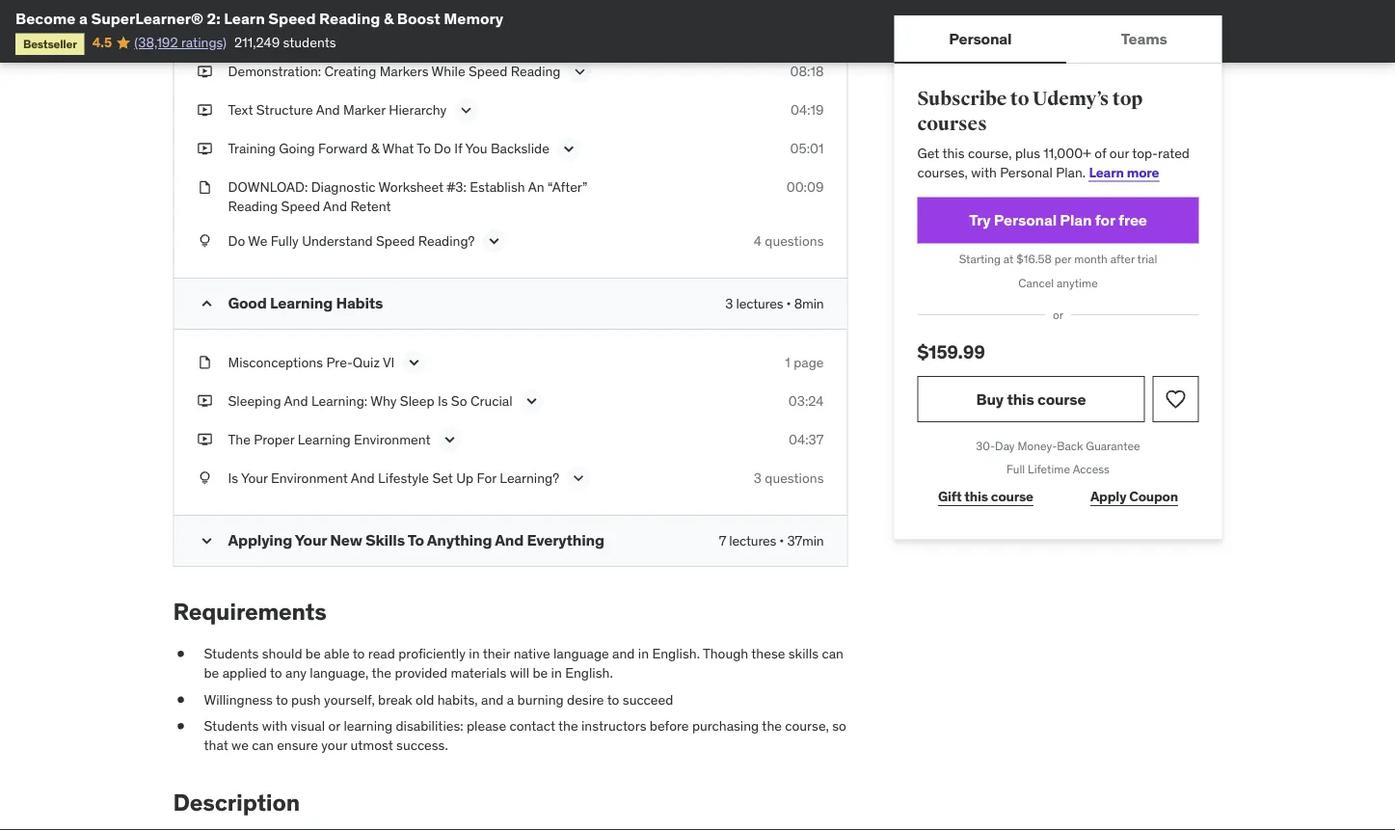 Task type: describe. For each thing, give the bounding box(es) containing it.
day
[[995, 438, 1015, 453]]

students should be able to read proficiently in their native language and in english. though these skills can be applied to any language, the provided materials will be in english.
[[204, 645, 844, 682]]

learning
[[344, 717, 393, 735]]

to right able
[[353, 645, 365, 663]]

1
[[785, 353, 791, 371]]

applying
[[228, 530, 292, 550]]

0 vertical spatial or
[[1053, 307, 1064, 322]]

1 horizontal spatial do
[[434, 140, 451, 157]]

xsmall image for sleeping
[[197, 391, 213, 410]]

guarantee
[[1086, 438, 1141, 453]]

03:24
[[789, 392, 824, 409]]

speed down the retent
[[376, 232, 415, 249]]

courses
[[918, 112, 987, 136]]

full
[[1007, 462, 1025, 477]]

we
[[232, 736, 249, 754]]

students for students with visual or learning disabilities: please contact the instructors before purchasing the course, so that we can ensure your utmost success.
[[204, 717, 259, 735]]

students with visual or learning disabilities: please contact the instructors before purchasing the course, so that we can ensure your utmost success.
[[204, 717, 847, 754]]

to left push
[[276, 691, 288, 708]]

a discussion of marker density
[[228, 28, 414, 46]]

this for gift
[[965, 488, 988, 505]]

xsmall image left training
[[197, 139, 213, 158]]

1 vertical spatial is
[[228, 469, 238, 486]]

willingness
[[204, 691, 273, 708]]

0 vertical spatial environment
[[354, 430, 431, 448]]

lectures for good learning habits
[[736, 294, 783, 312]]

to down 'should'
[[270, 664, 282, 682]]

read
[[368, 645, 395, 663]]

teams button
[[1067, 15, 1222, 62]]

with inside 'get this course, plus 11,000+ of our top-rated courses, with personal plan.'
[[971, 163, 997, 181]]

students
[[283, 34, 336, 51]]

• for applying your new skills to anything and everything
[[780, 532, 784, 549]]

show lecture description image for sleeping and learning: why sleep is so crucial
[[522, 391, 542, 411]]

creating
[[325, 63, 376, 80]]

the
[[228, 430, 251, 448]]

good
[[228, 293, 267, 313]]

$16.58
[[1017, 252, 1052, 267]]

language
[[554, 645, 609, 663]]

markers
[[380, 63, 429, 80]]

disabilities:
[[396, 717, 464, 735]]

worksheet
[[379, 178, 444, 196]]

burning
[[517, 691, 564, 708]]

1 vertical spatial learning
[[298, 430, 351, 448]]

course for buy this course
[[1038, 389, 1086, 409]]

0 vertical spatial to
[[417, 140, 431, 157]]

lifestyle
[[378, 469, 429, 486]]

hierarchy
[[389, 101, 447, 119]]

try personal plan for free link
[[918, 197, 1199, 243]]

proper
[[254, 430, 294, 448]]

bestseller
[[23, 36, 77, 51]]

rated
[[1158, 144, 1190, 162]]

language,
[[310, 664, 369, 682]]

misconceptions
[[228, 353, 323, 371]]

free
[[1119, 210, 1147, 230]]

4.5
[[92, 34, 112, 51]]

udemy's
[[1033, 87, 1109, 111]]

0 horizontal spatial do
[[228, 232, 245, 249]]

gift this course
[[938, 488, 1034, 505]]

utmost
[[351, 736, 393, 754]]

7
[[719, 532, 726, 549]]

why
[[371, 392, 397, 409]]

discussion
[[240, 28, 305, 46]]

access
[[1073, 462, 1110, 477]]

subscribe to udemy's top courses
[[918, 87, 1143, 136]]

pre-
[[326, 353, 353, 371]]

provided
[[395, 664, 448, 682]]

speed right while
[[469, 63, 508, 80]]

do we fully understand speed reading?
[[228, 232, 475, 249]]

top
[[1113, 87, 1143, 111]]

though
[[703, 645, 749, 663]]

demonstration:
[[228, 63, 321, 80]]

applied
[[222, 664, 267, 682]]

starting
[[959, 252, 1001, 267]]

xsmall image up small image
[[197, 468, 213, 487]]

understand
[[302, 232, 373, 249]]

1 vertical spatial reading
[[511, 63, 561, 80]]

these
[[752, 645, 785, 663]]

$159.99
[[918, 340, 985, 363]]

xsmall image left text
[[197, 101, 213, 120]]

1 horizontal spatial english.
[[652, 645, 700, 663]]

up
[[456, 469, 474, 486]]

course, inside students with visual or learning disabilities: please contact the instructors before purchasing the course, so that we can ensure your utmost success.
[[785, 717, 829, 735]]

more
[[1127, 163, 1160, 181]]

break
[[378, 691, 412, 708]]

apply coupon
[[1091, 488, 1179, 505]]

download: diagnostic worksheet #3: establish an "after" reading speed and retent
[[228, 178, 588, 215]]

the proper learning environment
[[228, 430, 431, 448]]

your
[[321, 736, 347, 754]]

small image
[[197, 531, 217, 550]]

questions for 3 questions
[[765, 469, 824, 486]]

gift
[[938, 488, 962, 505]]

an
[[528, 178, 544, 196]]

0 horizontal spatial and
[[481, 691, 504, 708]]

learn more
[[1089, 163, 1160, 181]]

lectures for applying your new skills to anything and everything
[[729, 532, 777, 549]]

1 horizontal spatial in
[[551, 664, 562, 682]]

show lecture description image for do we fully understand speed reading?
[[485, 231, 504, 251]]

teams
[[1121, 28, 1168, 48]]

xsmall image up "description"
[[173, 717, 189, 736]]

2 vertical spatial personal
[[994, 210, 1057, 230]]

fully
[[271, 232, 299, 249]]

wishlist image
[[1165, 388, 1188, 411]]

1 horizontal spatial learn
[[1089, 163, 1124, 181]]

demonstration: creating markers while speed reading
[[228, 63, 561, 80]]

1 vertical spatial to
[[408, 530, 424, 550]]

3 for 3 lectures • 8min
[[726, 294, 733, 312]]

everything
[[527, 530, 605, 550]]

and right anything
[[495, 530, 524, 550]]

ensure
[[277, 736, 318, 754]]

for
[[1095, 210, 1116, 230]]

money-
[[1018, 438, 1057, 453]]

xsmall image left the 'willingness'
[[173, 690, 189, 709]]

and up forward
[[316, 101, 340, 119]]

37min
[[787, 532, 824, 549]]

xsmall image for demonstration:
[[197, 62, 213, 81]]

0 horizontal spatial &
[[371, 140, 379, 157]]

0 vertical spatial learn
[[224, 8, 265, 28]]

apply coupon button
[[1070, 478, 1199, 516]]

learning?
[[500, 469, 559, 486]]

you
[[465, 140, 488, 157]]

0 vertical spatial &
[[384, 8, 394, 28]]

#3:
[[447, 178, 467, 196]]

2 horizontal spatial in
[[638, 645, 649, 663]]

lifetime
[[1028, 462, 1071, 477]]

desire
[[567, 691, 604, 708]]

personal inside 'button'
[[949, 28, 1012, 48]]

gift this course link
[[918, 478, 1054, 516]]

going
[[279, 140, 315, 157]]



Task type: locate. For each thing, give the bounding box(es) containing it.
1 xsmall image from the top
[[197, 62, 213, 81]]

show lecture description image
[[559, 139, 579, 159], [522, 391, 542, 411], [569, 468, 588, 488]]

and down diagnostic
[[323, 197, 347, 215]]

1 vertical spatial environment
[[271, 469, 348, 486]]

in up succeed
[[638, 645, 649, 663]]

0 vertical spatial 3
[[726, 294, 733, 312]]

the right purchasing
[[762, 717, 782, 735]]

1 horizontal spatial and
[[612, 645, 635, 663]]

of left the our
[[1095, 144, 1107, 162]]

1 vertical spatial 3
[[754, 469, 762, 486]]

1 horizontal spatial be
[[306, 645, 321, 663]]

marker for density
[[323, 28, 365, 46]]

0 vertical spatial learning
[[270, 293, 333, 313]]

1 horizontal spatial •
[[786, 294, 791, 312]]

succeed
[[623, 691, 673, 708]]

can inside students should be able to read proficiently in their native language and in english. though these skills can be applied to any language, the provided materials will be in english.
[[822, 645, 844, 663]]

cancel
[[1019, 276, 1054, 291]]

1 horizontal spatial the
[[558, 717, 578, 735]]

1 vertical spatial and
[[481, 691, 504, 708]]

2 vertical spatial reading
[[228, 197, 278, 215]]

and left lifestyle
[[351, 469, 375, 486]]

1 vertical spatial show lecture description image
[[522, 391, 542, 411]]

ratings)
[[181, 34, 227, 51]]

or up your
[[328, 717, 340, 735]]

3 up 7 lectures • 37min
[[754, 469, 762, 486]]

xsmall image down 'ratings)'
[[197, 62, 213, 81]]

course, inside 'get this course, plus 11,000+ of our top-rated courses, with personal plan.'
[[968, 144, 1012, 162]]

0 vertical spatial students
[[204, 645, 259, 663]]

show lecture description image for demonstration: creating markers while speed reading
[[570, 62, 590, 82]]

7 lectures • 37min
[[719, 532, 824, 549]]

2 horizontal spatial be
[[533, 664, 548, 682]]

new
[[330, 530, 362, 550]]

your for applying
[[295, 530, 327, 550]]

do left if
[[434, 140, 451, 157]]

to inside subscribe to udemy's top courses
[[1011, 87, 1029, 111]]

this for get
[[943, 144, 965, 162]]

personal button
[[894, 15, 1067, 62]]

students up applied
[[204, 645, 259, 663]]

0 horizontal spatial with
[[262, 717, 288, 735]]

learning right good
[[270, 293, 333, 313]]

is down the
[[228, 469, 238, 486]]

0 vertical spatial this
[[943, 144, 965, 162]]

be left able
[[306, 645, 321, 663]]

proficiently
[[399, 645, 466, 663]]

0 vertical spatial lectures
[[736, 294, 783, 312]]

1 vertical spatial can
[[252, 736, 274, 754]]

questions right 4
[[765, 232, 824, 249]]

0 horizontal spatial of
[[308, 28, 320, 46]]

0 vertical spatial marker
[[323, 28, 365, 46]]

students up we on the left bottom
[[204, 717, 259, 735]]

the down read
[[372, 664, 392, 682]]

course, left so on the right bottom of the page
[[785, 717, 829, 735]]

students
[[204, 645, 259, 663], [204, 717, 259, 735]]

course up the back
[[1038, 389, 1086, 409]]

2 horizontal spatial reading
[[511, 63, 561, 80]]

requirements
[[173, 597, 327, 626]]

0 vertical spatial can
[[822, 645, 844, 663]]

with up ensure
[[262, 717, 288, 735]]

to left udemy's
[[1011, 87, 1029, 111]]

habits
[[336, 293, 383, 313]]

lectures
[[736, 294, 783, 312], [729, 532, 777, 549]]

back
[[1057, 438, 1083, 453]]

english. left though
[[652, 645, 700, 663]]

to up instructors
[[607, 691, 620, 708]]

the inside students should be able to read proficiently in their native language and in english. though these skills can be applied to any language, the provided materials will be in english.
[[372, 664, 392, 682]]

speed up 211,249 students
[[268, 8, 316, 28]]

get this course, plus 11,000+ of our top-rated courses, with personal plan.
[[918, 144, 1190, 181]]

questions down 04:37
[[765, 469, 824, 486]]

2 vertical spatial this
[[965, 488, 988, 505]]

course down full
[[991, 488, 1034, 505]]

1 vertical spatial course
[[991, 488, 1034, 505]]

0 vertical spatial is
[[438, 392, 448, 409]]

(38,192
[[134, 34, 178, 51]]

course
[[1038, 389, 1086, 409], [991, 488, 1034, 505]]

0 vertical spatial and
[[612, 645, 635, 663]]

and down misconceptions pre-quiz vi
[[284, 392, 308, 409]]

0 horizontal spatial is
[[228, 469, 238, 486]]

speed down download:
[[281, 197, 320, 215]]

your for is
[[241, 469, 268, 486]]

lectures left 8min
[[736, 294, 783, 312]]

3 lectures • 8min
[[726, 294, 824, 312]]

0 vertical spatial course,
[[968, 144, 1012, 162]]

description
[[173, 788, 300, 817]]

0 horizontal spatial •
[[780, 532, 784, 549]]

students for students should be able to read proficiently in their native language and in english. though these skills can be applied to any language, the provided materials will be in english.
[[204, 645, 259, 663]]

text
[[228, 101, 253, 119]]

course for gift this course
[[991, 488, 1034, 505]]

0 vertical spatial english.
[[652, 645, 700, 663]]

1 horizontal spatial reading
[[319, 8, 380, 28]]

try
[[969, 210, 991, 230]]

3 for 3 questions
[[754, 469, 762, 486]]

show lecture description image right learning?
[[569, 468, 588, 488]]

1 horizontal spatial is
[[438, 392, 448, 409]]

page
[[794, 353, 824, 371]]

density
[[369, 28, 414, 46]]

in up materials
[[469, 645, 480, 663]]

english.
[[652, 645, 700, 663], [565, 664, 613, 682]]

1 students from the top
[[204, 645, 259, 663]]

1 horizontal spatial your
[[295, 530, 327, 550]]

and up please
[[481, 691, 504, 708]]

1 vertical spatial course,
[[785, 717, 829, 735]]

of inside 'get this course, plus 11,000+ of our top-rated courses, with personal plan.'
[[1095, 144, 1107, 162]]

and right language
[[612, 645, 635, 663]]

(38,192 ratings)
[[134, 34, 227, 51]]

this right gift
[[965, 488, 988, 505]]

success.
[[396, 736, 448, 754]]

2 xsmall image from the top
[[197, 178, 213, 197]]

1 horizontal spatial can
[[822, 645, 844, 663]]

8min
[[794, 294, 824, 312]]

in up burning
[[551, 664, 562, 682]]

211,249 students
[[234, 34, 336, 51]]

can right skills
[[822, 645, 844, 663]]

do left we in the left of the page
[[228, 232, 245, 249]]

or inside students with visual or learning disabilities: please contact the instructors before purchasing the course, so that we can ensure your utmost success.
[[328, 717, 340, 735]]

before
[[650, 717, 689, 735]]

0 vertical spatial •
[[786, 294, 791, 312]]

0 vertical spatial a
[[79, 8, 88, 28]]

0 vertical spatial reading
[[319, 8, 380, 28]]

0 horizontal spatial a
[[79, 8, 88, 28]]

buy
[[976, 389, 1004, 409]]

reading down download:
[[228, 197, 278, 215]]

1 vertical spatial or
[[328, 717, 340, 735]]

1 vertical spatial a
[[507, 691, 514, 708]]

sleeping
[[228, 392, 281, 409]]

211,249
[[234, 34, 280, 51]]

environment
[[354, 430, 431, 448], [271, 469, 348, 486]]

• left "37min"
[[780, 532, 784, 549]]

learn more link
[[1089, 163, 1160, 181]]

04:19
[[791, 101, 824, 119]]

reading up backslide
[[511, 63, 561, 80]]

0 horizontal spatial in
[[469, 645, 480, 663]]

1 horizontal spatial a
[[507, 691, 514, 708]]

• for good learning habits
[[786, 294, 791, 312]]

questions for 4 questions
[[765, 232, 824, 249]]

1 page
[[785, 353, 824, 371]]

starting at $16.58 per month after trial cancel anytime
[[959, 252, 1158, 291]]

1 vertical spatial lectures
[[729, 532, 777, 549]]

1 horizontal spatial environment
[[354, 430, 431, 448]]

and inside students should be able to read proficiently in their native language and in english. though these skills can be applied to any language, the provided materials will be in english.
[[612, 645, 635, 663]]

4 questions
[[754, 232, 824, 249]]

materials
[[451, 664, 507, 682]]

if
[[455, 140, 462, 157]]

apply
[[1091, 488, 1127, 505]]

learning:
[[311, 392, 368, 409]]

visual
[[291, 717, 325, 735]]

xsmall image
[[197, 28, 213, 47], [197, 101, 213, 120], [197, 139, 213, 158], [197, 231, 213, 250], [197, 430, 213, 449], [197, 468, 213, 487], [173, 645, 189, 664], [173, 690, 189, 709], [173, 717, 189, 736]]

misconceptions pre-quiz vi
[[228, 353, 395, 371]]

with inside students with visual or learning disabilities: please contact the instructors before purchasing the course, so that we can ensure your utmost success.
[[262, 717, 288, 735]]

& up "density"
[[384, 8, 394, 28]]

this
[[943, 144, 965, 162], [1007, 389, 1034, 409], [965, 488, 988, 505]]

personal down plus
[[1000, 163, 1053, 181]]

environment down the proper learning environment
[[271, 469, 348, 486]]

old
[[416, 691, 434, 708]]

1 horizontal spatial course
[[1038, 389, 1086, 409]]

1 vertical spatial with
[[262, 717, 288, 735]]

buy this course
[[976, 389, 1086, 409]]

1 vertical spatial this
[[1007, 389, 1034, 409]]

tab list
[[894, 15, 1222, 64]]

anytime
[[1057, 276, 1098, 291]]

0 vertical spatial personal
[[949, 28, 1012, 48]]

xsmall image left the
[[197, 430, 213, 449]]

4 xsmall image from the top
[[197, 391, 213, 410]]

show lecture description image for misconceptions pre-quiz vi
[[404, 353, 424, 372]]

1 vertical spatial english.
[[565, 664, 613, 682]]

be left applied
[[204, 664, 219, 682]]

0 horizontal spatial learn
[[224, 8, 265, 28]]

try personal plan for free
[[969, 210, 1147, 230]]

environment up is your environment and lifestyle set up for learning?
[[354, 430, 431, 448]]

4
[[754, 232, 762, 249]]

0 horizontal spatial be
[[204, 664, 219, 682]]

xsmall image left download:
[[197, 178, 213, 197]]

any
[[286, 664, 307, 682]]

learn up a
[[224, 8, 265, 28]]

2 horizontal spatial the
[[762, 717, 782, 735]]

course,
[[968, 144, 1012, 162], [785, 717, 829, 735]]

become a superlearner® 2: learn speed reading & boost memory
[[15, 8, 504, 28]]

show lecture description image
[[570, 62, 590, 82], [456, 101, 476, 120], [485, 231, 504, 251], [404, 353, 424, 372], [440, 430, 460, 449]]

1 vertical spatial personal
[[1000, 163, 1053, 181]]

or down anytime
[[1053, 307, 1064, 322]]

0 vertical spatial of
[[308, 28, 320, 46]]

learning down learning:
[[298, 430, 351, 448]]

show lecture description image for text structure and marker hierarchy
[[456, 101, 476, 120]]

0 horizontal spatial course
[[991, 488, 1034, 505]]

small image
[[197, 294, 217, 313]]

sleep
[[400, 392, 435, 409]]

course inside button
[[1038, 389, 1086, 409]]

learn down the our
[[1089, 163, 1124, 181]]

and
[[612, 645, 635, 663], [481, 691, 504, 708]]

0 vertical spatial do
[[434, 140, 451, 157]]

with right courses, on the right of page
[[971, 163, 997, 181]]

do
[[434, 140, 451, 157], [228, 232, 245, 249]]

personal up $16.58 at the top right of the page
[[994, 210, 1057, 230]]

can for skills
[[822, 645, 844, 663]]

show lecture description image for is your environment and lifestyle set up for learning?
[[569, 468, 588, 488]]

0 horizontal spatial the
[[372, 664, 392, 682]]

xsmall image down small icon
[[197, 353, 213, 372]]

0 vertical spatial with
[[971, 163, 997, 181]]

0 vertical spatial questions
[[765, 232, 824, 249]]

xsmall image left sleeping at the left
[[197, 391, 213, 410]]

a right become
[[79, 8, 88, 28]]

show lecture description image for training going forward & what to do if you backslide
[[559, 139, 579, 159]]

0 vertical spatial show lecture description image
[[559, 139, 579, 159]]

this for buy
[[1007, 389, 1034, 409]]

a down will
[[507, 691, 514, 708]]

reading up a discussion of marker density
[[319, 8, 380, 28]]

1 questions from the top
[[765, 232, 824, 249]]

students inside students with visual or learning disabilities: please contact the instructors before purchasing the course, so that we can ensure your utmost success.
[[204, 717, 259, 735]]

memory
[[444, 8, 504, 28]]

& left what
[[371, 140, 379, 157]]

xsmall image left a
[[197, 28, 213, 47]]

reading?
[[418, 232, 475, 249]]

0 horizontal spatial reading
[[228, 197, 278, 215]]

xsmall image for misconceptions
[[197, 353, 213, 372]]

to
[[417, 140, 431, 157], [408, 530, 424, 550]]

this up courses, on the right of page
[[943, 144, 965, 162]]

xsmall image left we in the left of the page
[[197, 231, 213, 250]]

marker down creating
[[343, 101, 386, 119]]

show lecture description image up "after"
[[559, 139, 579, 159]]

xsmall image
[[197, 62, 213, 81], [197, 178, 213, 197], [197, 353, 213, 372], [197, 391, 213, 410]]

0 horizontal spatial or
[[328, 717, 340, 735]]

1 horizontal spatial &
[[384, 8, 394, 28]]

push
[[291, 691, 321, 708]]

be down native
[[533, 664, 548, 682]]

marker up creating
[[323, 28, 365, 46]]

a
[[228, 28, 236, 46]]

your left new
[[295, 530, 327, 550]]

to right the skills
[[408, 530, 424, 550]]

1 horizontal spatial 3
[[754, 469, 762, 486]]

1 horizontal spatial of
[[1095, 144, 1107, 162]]

0 horizontal spatial can
[[252, 736, 274, 754]]

backslide
[[491, 140, 550, 157]]

reading inside download: diagnostic worksheet #3: establish an "after" reading speed and retent
[[228, 197, 278, 215]]

what
[[382, 140, 414, 157]]

3 left 8min
[[726, 294, 733, 312]]

students inside students should be able to read proficiently in their native language and in english. though these skills can be applied to any language, the provided materials will be in english.
[[204, 645, 259, 663]]

can inside students with visual or learning disabilities: please contact the instructors before purchasing the course, so that we can ensure your utmost success.
[[252, 736, 274, 754]]

native
[[514, 645, 550, 663]]

00:09
[[787, 178, 824, 196]]

lectures right "7"
[[729, 532, 777, 549]]

this inside button
[[1007, 389, 1034, 409]]

0 vertical spatial your
[[241, 469, 268, 486]]

personal up subscribe at the top right of the page
[[949, 28, 1012, 48]]

2 students from the top
[[204, 717, 259, 735]]

your down the
[[241, 469, 268, 486]]

0 horizontal spatial 3
[[726, 294, 733, 312]]

training going forward & what to do if you backslide
[[228, 140, 550, 157]]

30-
[[976, 438, 995, 453]]

to right what
[[417, 140, 431, 157]]

per
[[1055, 252, 1072, 267]]

2 vertical spatial show lecture description image
[[569, 468, 588, 488]]

tab list containing personal
[[894, 15, 1222, 64]]

2 questions from the top
[[765, 469, 824, 486]]

0 vertical spatial course
[[1038, 389, 1086, 409]]

1 vertical spatial of
[[1095, 144, 1107, 162]]

0 horizontal spatial course,
[[785, 717, 829, 735]]

forward
[[318, 140, 368, 157]]

0 horizontal spatial english.
[[565, 664, 613, 682]]

0 horizontal spatial your
[[241, 469, 268, 486]]

can for we
[[252, 736, 274, 754]]

1 horizontal spatial course,
[[968, 144, 1012, 162]]

the down "desire"
[[558, 717, 578, 735]]

show lecture description image for the proper learning environment
[[440, 430, 460, 449]]

course, left plus
[[968, 144, 1012, 162]]

this right 'buy'
[[1007, 389, 1034, 409]]

of right discussion
[[308, 28, 320, 46]]

get
[[918, 144, 940, 162]]

this inside 'get this course, plus 11,000+ of our top-rated courses, with personal plan.'
[[943, 144, 965, 162]]

and inside download: diagnostic worksheet #3: establish an "after" reading speed and retent
[[323, 197, 347, 215]]

xsmall image down requirements
[[173, 645, 189, 664]]

0 horizontal spatial environment
[[271, 469, 348, 486]]

coupon
[[1130, 488, 1179, 505]]

can right we on the left bottom
[[252, 736, 274, 754]]

1 vertical spatial your
[[295, 530, 327, 550]]

1 horizontal spatial with
[[971, 163, 997, 181]]

1 vertical spatial do
[[228, 232, 245, 249]]

1 vertical spatial learn
[[1089, 163, 1124, 181]]

personal inside 'get this course, plus 11,000+ of our top-rated courses, with personal plan.'
[[1000, 163, 1053, 181]]

2:
[[207, 8, 221, 28]]

1 vertical spatial marker
[[343, 101, 386, 119]]

1 vertical spatial &
[[371, 140, 379, 157]]

speed inside download: diagnostic worksheet #3: establish an "after" reading speed and retent
[[281, 197, 320, 215]]

04:37
[[789, 430, 824, 448]]

able
[[324, 645, 350, 663]]

questions
[[765, 232, 824, 249], [765, 469, 824, 486]]

• left 8min
[[786, 294, 791, 312]]

3 xsmall image from the top
[[197, 353, 213, 372]]

1 horizontal spatial or
[[1053, 307, 1064, 322]]

our
[[1110, 144, 1129, 162]]

1 vertical spatial •
[[780, 532, 784, 549]]

marker for hierarchy
[[343, 101, 386, 119]]

english. down language
[[565, 664, 613, 682]]

become
[[15, 8, 76, 28]]

to
[[1011, 87, 1029, 111], [353, 645, 365, 663], [270, 664, 282, 682], [276, 691, 288, 708], [607, 691, 620, 708]]

is left so
[[438, 392, 448, 409]]

show lecture description image right crucial
[[522, 391, 542, 411]]

please
[[467, 717, 506, 735]]



Task type: vqa. For each thing, say whether or not it's contained in the screenshot.
udemy business
no



